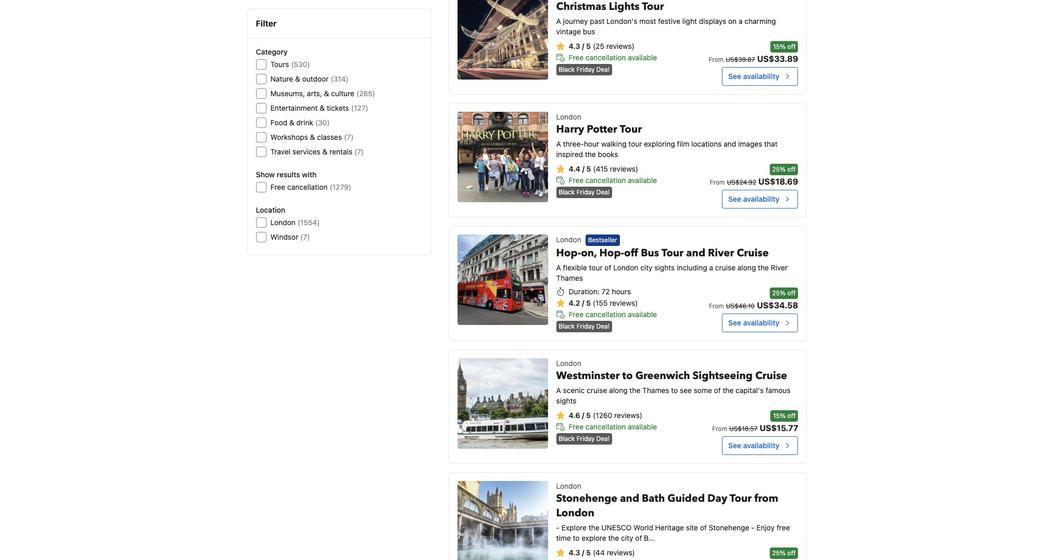 Task type: describe. For each thing, give the bounding box(es) containing it.
harry
[[557, 122, 585, 136]]

us$15.77
[[760, 424, 799, 433]]

hours
[[612, 288, 631, 297]]

site
[[686, 524, 698, 533]]

tour inside london harry potter tour a three-hour walking tour exploring film locations and images that inspired the books
[[629, 140, 642, 148]]

london stonehenge and bath guided day tour from london - explore the unesco world heritage site of stonehenge - enjoy free time to explore the city of b...
[[557, 482, 790, 543]]

& for outdoor
[[295, 74, 300, 83]]

friday for harry potter tour
[[577, 189, 595, 196]]

time
[[557, 535, 571, 543]]

4.6 / 5 (1260 reviews)
[[569, 412, 643, 420]]

see for greenwich
[[729, 442, 742, 451]]

3 free cancellation available from the top
[[569, 311, 657, 319]]

(1279)
[[330, 183, 351, 192]]

/ for a journey past london's most festive light displays on a charming vintage bus
[[582, 42, 585, 51]]

london westminster to greenwich sightseeing cruise a scenic cruise along the thames to see some of the capital's famous sights
[[557, 360, 791, 406]]

london inside hop-on, hop-off bus tour and river cruise a flexible tour of london city sights including a cruise along the river thames
[[614, 264, 639, 273]]

free down show results with
[[271, 183, 285, 192]]

us$39.87
[[726, 56, 756, 64]]

enjoy
[[757, 524, 775, 533]]

availability for westminster to greenwich sightseeing cruise
[[744, 442, 780, 451]]

culture
[[331, 89, 355, 98]]

locations
[[692, 140, 722, 148]]

& for tickets
[[320, 104, 325, 112]]

three-
[[563, 140, 584, 148]]

displays
[[699, 17, 727, 26]]

4.3 for 4.3 / 5 (25 reviews)
[[569, 42, 580, 51]]

(25
[[593, 42, 605, 51]]

black for harry potter tour
[[559, 189, 575, 196]]

25% off
[[773, 550, 796, 558]]

of inside hop-on, hop-off bus tour and river cruise a flexible tour of london city sights including a cruise along the river thames
[[605, 264, 612, 273]]

15% off from us$18.57 us$15.77
[[713, 413, 799, 433]]

unesco
[[602, 524, 632, 533]]

the up the explore
[[589, 524, 600, 533]]

tickets
[[327, 104, 349, 112]]

of inside london westminster to greenwich sightseeing cruise a scenic cruise along the thames to see some of the capital's famous sights
[[714, 387, 721, 395]]

see for tour
[[729, 195, 742, 204]]

1 hop- from the left
[[557, 247, 581, 261]]

2 vertical spatial (7)
[[301, 233, 310, 242]]

(155
[[593, 299, 608, 308]]

2 hop- from the left
[[600, 247, 625, 261]]

4.3 / 5 (44 reviews)
[[569, 549, 635, 558]]

1 vertical spatial (7)
[[355, 147, 364, 156]]

us$24.92
[[727, 179, 757, 186]]

/ right 4.2
[[582, 299, 585, 308]]

of left b... in the bottom of the page
[[636, 535, 642, 543]]

1 - from the left
[[557, 524, 560, 533]]

entertainment
[[271, 104, 318, 112]]

(314)
[[331, 74, 349, 83]]

westminster
[[557, 369, 620, 383]]

5 for westminster to greenwich sightseeing cruise
[[586, 412, 591, 420]]

b...
[[644, 535, 655, 543]]

hop-on, hop-off bus tour and river cruise image
[[458, 235, 548, 326]]

black friday deal for harry potter tour
[[559, 189, 610, 196]]

some
[[694, 387, 712, 395]]

1 vertical spatial to
[[672, 387, 678, 395]]

available for harry potter tour
[[628, 176, 657, 185]]

along inside hop-on, hop-off bus tour and river cruise a flexible tour of london city sights including a cruise along the river thames
[[738, 264, 756, 273]]

see for off
[[729, 319, 742, 328]]

(265)
[[357, 89, 375, 98]]

famous
[[766, 387, 791, 395]]

a journey past london's most festive light displays on a charming vintage bus
[[557, 17, 776, 36]]

from
[[755, 492, 779, 506]]

from for harry potter tour
[[710, 179, 725, 186]]

25% off from us$46.10 us$34.58
[[709, 290, 799, 311]]

us$18.57
[[730, 426, 758, 433]]

tour inside hop-on, hop-off bus tour and river cruise a flexible tour of london city sights including a cruise along the river thames
[[589, 264, 603, 273]]

4.4 / 5 (415 reviews)
[[569, 165, 639, 173]]

& for drink
[[289, 118, 295, 127]]

friday for a journey past london's most festive light displays on a charming vintage bus
[[577, 66, 595, 73]]

free down 4.2
[[569, 311, 584, 319]]

hop-on, hop-off bus tour and river cruise a flexible tour of london city sights including a cruise along the river thames
[[557, 247, 788, 283]]

results
[[277, 170, 300, 179]]

5 left (155
[[586, 299, 591, 308]]

vintage
[[557, 27, 581, 36]]

inspired
[[557, 150, 583, 159]]

light
[[683, 17, 697, 26]]

availability for harry potter tour
[[744, 195, 780, 204]]

bestseller
[[588, 237, 617, 244]]

us$33.89
[[758, 54, 799, 64]]

cancellation down 4.2 / 5 (155 reviews)
[[586, 311, 626, 319]]

hour
[[584, 140, 600, 148]]

2 - from the left
[[752, 524, 755, 533]]

15% off from us$39.87 us$33.89
[[709, 43, 799, 64]]

bath
[[642, 492, 665, 506]]

3 black from the top
[[559, 323, 575, 331]]

off for hop-on, hop-off bus tour and river cruise
[[788, 290, 796, 298]]

3 friday from the top
[[577, 323, 595, 331]]

us$46.10
[[726, 303, 755, 311]]

greenwich
[[636, 369, 690, 383]]

duration: 72 hours
[[569, 288, 631, 297]]

workshops
[[271, 133, 308, 142]]

0 vertical spatial river
[[708, 247, 735, 261]]

of right site
[[700, 524, 707, 533]]

72
[[602, 288, 610, 297]]

exploring
[[644, 140, 675, 148]]

cancellation for a journey past london's most festive light displays on a charming vintage bus
[[586, 53, 626, 62]]

on,
[[581, 247, 597, 261]]

free cancellation (1279)
[[271, 183, 351, 192]]

free for harry potter tour
[[569, 176, 584, 185]]

deal for a journey past london's most festive light displays on a charming vintage bus
[[597, 66, 610, 73]]

the inside london harry potter tour a three-hour walking tour exploring film locations and images that inspired the books
[[585, 150, 596, 159]]

the down greenwich
[[630, 387, 641, 395]]

london for london
[[557, 235, 582, 244]]

museums, arts, & culture (265)
[[271, 89, 375, 98]]

off down free
[[788, 550, 796, 558]]

free cancellation available for westminster to greenwich sightseeing cruise
[[569, 423, 657, 432]]

scenic
[[563, 387, 585, 395]]

5 for harry potter tour
[[587, 165, 591, 173]]

free
[[777, 524, 790, 533]]

services
[[293, 147, 321, 156]]

flexible
[[563, 264, 587, 273]]

cancellation for westminster to greenwich sightseeing cruise
[[586, 423, 626, 432]]

tours (530)
[[271, 60, 310, 69]]

& down classes at the left top
[[323, 147, 328, 156]]

(44
[[593, 549, 605, 558]]

reviews) for a journey past london's most festive light displays on a charming vintage bus
[[607, 42, 635, 51]]

from for westminster to greenwich sightseeing cruise
[[713, 426, 728, 433]]

nature & outdoor (314)
[[271, 74, 349, 83]]

books
[[598, 150, 619, 159]]

1 horizontal spatial (7)
[[344, 133, 354, 142]]

a inside hop-on, hop-off bus tour and river cruise a flexible tour of london city sights including a cruise along the river thames
[[557, 264, 561, 273]]

(30)
[[316, 118, 330, 127]]

museums,
[[271, 89, 305, 98]]

/ for harry potter tour
[[583, 165, 585, 173]]

thames inside hop-on, hop-off bus tour and river cruise a flexible tour of london city sights including a cruise along the river thames
[[557, 274, 583, 283]]

us$18.69
[[759, 177, 799, 186]]

on
[[729, 17, 737, 26]]

us$34.58
[[757, 301, 799, 311]]

city inside london stonehenge and bath guided day tour from london - explore the unesco world heritage site of stonehenge - enjoy free time to explore the city of b...
[[621, 535, 634, 543]]

25% for tour
[[773, 166, 786, 173]]



Task type: locate. For each thing, give the bounding box(es) containing it.
2 available from the top
[[628, 176, 657, 185]]

0 vertical spatial to
[[623, 369, 633, 383]]

1 horizontal spatial -
[[752, 524, 755, 533]]

nature
[[271, 74, 293, 83]]

london
[[557, 112, 582, 121], [271, 218, 296, 227], [557, 235, 582, 244], [614, 264, 639, 273], [557, 360, 582, 368], [557, 482, 582, 491], [557, 507, 595, 521]]

off inside the 25% off from us$24.92 us$18.69
[[788, 166, 796, 173]]

5 left the '(25' on the top
[[586, 42, 591, 51]]

0 horizontal spatial sights
[[557, 397, 577, 406]]

off inside hop-on, hop-off bus tour and river cruise a flexible tour of london city sights including a cruise along the river thames
[[625, 247, 639, 261]]

1 black friday deal from the top
[[559, 66, 610, 73]]

see down us$18.57
[[729, 442, 742, 451]]

2 4.3 from the top
[[569, 549, 580, 558]]

free cancellation available down 4.6 / 5 (1260 reviews)
[[569, 423, 657, 432]]

4 see from the top
[[729, 442, 742, 451]]

(127)
[[351, 104, 368, 112]]

15% for westminster to greenwich sightseeing cruise
[[774, 413, 786, 420]]

0 vertical spatial (7)
[[344, 133, 354, 142]]

cruise
[[737, 247, 769, 261], [756, 369, 788, 383]]

black down vintage
[[559, 66, 575, 73]]

see availability
[[729, 72, 780, 81], [729, 195, 780, 204], [729, 319, 780, 328], [729, 442, 780, 451]]

harry potter tour image
[[458, 112, 548, 203]]

arts,
[[307, 89, 322, 98]]

2 horizontal spatial (7)
[[355, 147, 364, 156]]

1 horizontal spatial to
[[623, 369, 633, 383]]

thames down greenwich
[[643, 387, 670, 395]]

- left enjoy
[[752, 524, 755, 533]]

(7) up rentals
[[344, 133, 354, 142]]

classes
[[317, 133, 342, 142]]

& right arts,
[[324, 89, 329, 98]]

drink
[[297, 118, 313, 127]]

a inside london westminster to greenwich sightseeing cruise a scenic cruise along the thames to see some of the capital's famous sights
[[557, 387, 561, 395]]

journey
[[563, 17, 588, 26]]

4.3 down vintage
[[569, 42, 580, 51]]

sights inside london westminster to greenwich sightseeing cruise a scenic cruise along the thames to see some of the capital's famous sights
[[557, 397, 577, 406]]

availability down us$33.89
[[744, 72, 780, 81]]

see availability for hop-on, hop-off bus tour and river cruise
[[729, 319, 780, 328]]

4 deal from the top
[[597, 436, 610, 443]]

london for london (1554)
[[271, 218, 296, 227]]

/ for westminster to greenwich sightseeing cruise
[[582, 412, 585, 420]]

tour right walking
[[629, 140, 642, 148]]

1 availability from the top
[[744, 72, 780, 81]]

hop-
[[557, 247, 581, 261], [600, 247, 625, 261]]

free
[[569, 53, 584, 62], [569, 176, 584, 185], [271, 183, 285, 192], [569, 311, 584, 319], [569, 423, 584, 432]]

cancellation down with
[[287, 183, 328, 192]]

stonehenge down day
[[709, 524, 750, 533]]

tour
[[620, 122, 642, 136], [662, 247, 684, 261], [730, 492, 752, 506]]

black friday deal down 4.2
[[559, 323, 610, 331]]

25% for cruise
[[773, 290, 786, 298]]

city inside hop-on, hop-off bus tour and river cruise a flexible tour of london city sights including a cruise along the river thames
[[641, 264, 653, 273]]

1 vertical spatial stonehenge
[[709, 524, 750, 533]]

1 friday from the top
[[577, 66, 595, 73]]

2 black friday deal from the top
[[559, 189, 610, 196]]

& left drink
[[289, 118, 295, 127]]

with
[[302, 170, 317, 179]]

1 horizontal spatial a
[[739, 17, 743, 26]]

15% up us$33.89
[[774, 43, 786, 51]]

see availability for westminster to greenwich sightseeing cruise
[[729, 442, 780, 451]]

0 vertical spatial sights
[[655, 264, 675, 273]]

a right 'on'
[[739, 17, 743, 26]]

4.2 / 5 (155 reviews)
[[569, 299, 638, 308]]

0 vertical spatial 4.3
[[569, 42, 580, 51]]

2 15% from the top
[[774, 413, 786, 420]]

5 left (415 in the top right of the page
[[587, 165, 591, 173]]

5 for a journey past london's most festive light displays on a charming vintage bus
[[586, 42, 591, 51]]

london (1554)
[[271, 218, 320, 227]]

15% for a journey past london's most festive light displays on a charming vintage bus
[[774, 43, 786, 51]]

from inside 15% off from us$39.87 us$33.89
[[709, 56, 724, 64]]

of right "some"
[[714, 387, 721, 395]]

cruise inside hop-on, hop-off bus tour and river cruise a flexible tour of london city sights including a cruise along the river thames
[[716, 264, 736, 273]]

off up us$15.77
[[788, 413, 796, 420]]

0 vertical spatial cruise
[[716, 264, 736, 273]]

(1554)
[[298, 218, 320, 227]]

4 available from the top
[[628, 423, 657, 432]]

a up vintage
[[557, 17, 561, 26]]

that
[[765, 140, 778, 148]]

2 availability from the top
[[744, 195, 780, 204]]

tour inside hop-on, hop-off bus tour and river cruise a flexible tour of london city sights including a cruise along the river thames
[[662, 247, 684, 261]]

tour
[[629, 140, 642, 148], [589, 264, 603, 273]]

city
[[641, 264, 653, 273], [621, 535, 634, 543]]

1 vertical spatial 15%
[[774, 413, 786, 420]]

travel
[[271, 147, 291, 156]]

images
[[739, 140, 763, 148]]

25% up us$18.69
[[773, 166, 786, 173]]

to inside london stonehenge and bath guided day tour from london - explore the unesco world heritage site of stonehenge - enjoy free time to explore the city of b...
[[573, 535, 580, 543]]

free cancellation available down 4.2 / 5 (155 reviews)
[[569, 311, 657, 319]]

filter
[[256, 19, 277, 28]]

of up 72
[[605, 264, 612, 273]]

tour right day
[[730, 492, 752, 506]]

0 horizontal spatial river
[[708, 247, 735, 261]]

see availability down us$39.87 on the right top of the page
[[729, 72, 780, 81]]

4 black friday deal from the top
[[559, 436, 610, 443]]

2 see availability from the top
[[729, 195, 780, 204]]

1 a from the top
[[557, 17, 561, 26]]

friday
[[577, 66, 595, 73], [577, 189, 595, 196], [577, 323, 595, 331], [577, 436, 595, 443]]

1 vertical spatial tour
[[662, 247, 684, 261]]

0 vertical spatial city
[[641, 264, 653, 273]]

free down vintage
[[569, 53, 584, 62]]

0 horizontal spatial tour
[[589, 264, 603, 273]]

sightseeing
[[693, 369, 753, 383]]

0 vertical spatial a
[[739, 17, 743, 26]]

3 see availability from the top
[[729, 319, 780, 328]]

15% inside 15% off from us$39.87 us$33.89
[[774, 43, 786, 51]]

christmas lights tour image
[[458, 0, 548, 80]]

& up (30)
[[320, 104, 325, 112]]

0 vertical spatial and
[[724, 140, 737, 148]]

a right the 'including'
[[710, 264, 714, 273]]

reviews) for westminster to greenwich sightseeing cruise
[[615, 412, 643, 420]]

capital's
[[736, 387, 764, 395]]

25% inside the 25% off from us$24.92 us$18.69
[[773, 166, 786, 173]]

0 vertical spatial tour
[[629, 140, 642, 148]]

thames down flexible
[[557, 274, 583, 283]]

of
[[605, 264, 612, 273], [714, 387, 721, 395], [700, 524, 707, 533], [636, 535, 642, 543]]

off inside 15% off from us$39.87 us$33.89
[[788, 43, 796, 51]]

cruise down westminster
[[587, 387, 607, 395]]

3 25% from the top
[[773, 550, 786, 558]]

food
[[271, 118, 288, 127]]

25% up us$34.58
[[773, 290, 786, 298]]

/ left (44 at the bottom right of the page
[[582, 549, 585, 558]]

sights down scenic
[[557, 397, 577, 406]]

reviews) down books
[[610, 165, 639, 173]]

deal for westminster to greenwich sightseeing cruise
[[597, 436, 610, 443]]

0 horizontal spatial stonehenge
[[557, 492, 618, 506]]

black for a journey past london's most festive light displays on a charming vintage bus
[[559, 66, 575, 73]]

0 horizontal spatial to
[[573, 535, 580, 543]]

1 15% from the top
[[774, 43, 786, 51]]

hop- up flexible
[[557, 247, 581, 261]]

&
[[295, 74, 300, 83], [324, 89, 329, 98], [320, 104, 325, 112], [289, 118, 295, 127], [310, 133, 315, 142], [323, 147, 328, 156]]

off for a journey past london's most festive light displays on a charming vintage bus
[[788, 43, 796, 51]]

cruise up 25% off from us$46.10 us$34.58
[[737, 247, 769, 261]]

1 vertical spatial city
[[621, 535, 634, 543]]

reviews) right (44 at the bottom right of the page
[[607, 549, 635, 558]]

see availability for a journey past london's most festive light displays on a charming vintage bus
[[729, 72, 780, 81]]

deal down '4.3 / 5 (25 reviews)' at the top right
[[597, 66, 610, 73]]

london for london westminster to greenwich sightseeing cruise a scenic cruise along the thames to see some of the capital's famous sights
[[557, 360, 582, 368]]

2 a from the top
[[557, 140, 561, 148]]

/ right the 4.6
[[582, 412, 585, 420]]

bus
[[583, 27, 596, 36]]

0 vertical spatial cruise
[[737, 247, 769, 261]]

1 vertical spatial 25%
[[773, 290, 786, 298]]

1 deal from the top
[[597, 66, 610, 73]]

see down us$39.87 on the right top of the page
[[729, 72, 742, 81]]

2 horizontal spatial and
[[724, 140, 737, 148]]

25% down free
[[773, 550, 786, 558]]

0 vertical spatial tour
[[620, 122, 642, 136]]

rentals
[[330, 147, 353, 156]]

from inside 25% off from us$46.10 us$34.58
[[709, 303, 724, 311]]

1 horizontal spatial thames
[[643, 387, 670, 395]]

guided
[[668, 492, 705, 506]]

5 left (44 at the bottom right of the page
[[586, 549, 591, 558]]

free for westminster to greenwich sightseeing cruise
[[569, 423, 584, 432]]

potter
[[587, 122, 618, 136]]

from for a journey past london's most festive light displays on a charming vintage bus
[[709, 56, 724, 64]]

tour down on,
[[589, 264, 603, 273]]

walking
[[602, 140, 627, 148]]

black friday deal down 4.4
[[559, 189, 610, 196]]

a inside "a journey past london's most festive light displays on a charming vintage bus"
[[557, 17, 561, 26]]

0 horizontal spatial tour
[[620, 122, 642, 136]]

world
[[634, 524, 654, 533]]

off for harry potter tour
[[788, 166, 796, 173]]

and inside london harry potter tour a three-hour walking tour exploring film locations and images that inspired the books
[[724, 140, 737, 148]]

1 4.3 from the top
[[569, 42, 580, 51]]

off inside 25% off from us$46.10 us$34.58
[[788, 290, 796, 298]]

0 horizontal spatial along
[[609, 387, 628, 395]]

stonehenge and bath guided day tour from london image
[[458, 482, 548, 561]]

0 vertical spatial along
[[738, 264, 756, 273]]

0 horizontal spatial cruise
[[587, 387, 607, 395]]

friday down 4.2
[[577, 323, 595, 331]]

availability down us$34.58
[[744, 319, 780, 328]]

0 horizontal spatial thames
[[557, 274, 583, 283]]

2 horizontal spatial tour
[[730, 492, 752, 506]]

/ right 4.4
[[583, 165, 585, 173]]

1 horizontal spatial city
[[641, 264, 653, 273]]

along inside london westminster to greenwich sightseeing cruise a scenic cruise along the thames to see some of the capital's famous sights
[[609, 387, 628, 395]]

see availability down us$24.92
[[729, 195, 780, 204]]

friday down the 4.6
[[577, 436, 595, 443]]

1 horizontal spatial hop-
[[600, 247, 625, 261]]

1 see availability from the top
[[729, 72, 780, 81]]

deal down 4.2 / 5 (155 reviews)
[[597, 323, 610, 331]]

4.4
[[569, 165, 581, 173]]

the down unesco
[[609, 535, 619, 543]]

availability down the 25% off from us$24.92 us$18.69
[[744, 195, 780, 204]]

- up time
[[557, 524, 560, 533]]

and left 'images'
[[724, 140, 737, 148]]

to down explore
[[573, 535, 580, 543]]

4 a from the top
[[557, 387, 561, 395]]

cancellation down 4.4 / 5 (415 reviews)
[[586, 176, 626, 185]]

available down exploring
[[628, 176, 657, 185]]

& for classes
[[310, 133, 315, 142]]

hop- down bestseller
[[600, 247, 625, 261]]

2 black from the top
[[559, 189, 575, 196]]

2 free cancellation available from the top
[[569, 176, 657, 185]]

1 vertical spatial along
[[609, 387, 628, 395]]

tour inside london harry potter tour a three-hour walking tour exploring film locations and images that inspired the books
[[620, 122, 642, 136]]

along
[[738, 264, 756, 273], [609, 387, 628, 395]]

2 vertical spatial 25%
[[773, 550, 786, 558]]

available down 4.6 / 5 (1260 reviews)
[[628, 423, 657, 432]]

off up us$34.58
[[788, 290, 796, 298]]

reviews) down the hours
[[610, 299, 638, 308]]

(7)
[[344, 133, 354, 142], [355, 147, 364, 156], [301, 233, 310, 242]]

3 a from the top
[[557, 264, 561, 273]]

city down unesco
[[621, 535, 634, 543]]

5
[[586, 42, 591, 51], [587, 165, 591, 173], [586, 299, 591, 308], [586, 412, 591, 420], [586, 549, 591, 558]]

0 horizontal spatial and
[[620, 492, 640, 506]]

off up us$18.69
[[788, 166, 796, 173]]

4.2
[[569, 299, 580, 308]]

free cancellation available for a journey past london's most festive light displays on a charming vintage bus
[[569, 53, 657, 62]]

1 vertical spatial thames
[[643, 387, 670, 395]]

4.3 for 4.3 / 5 (44 reviews)
[[569, 549, 580, 558]]

off inside the 15% off from us$18.57 us$15.77
[[788, 413, 796, 420]]

off for westminster to greenwich sightseeing cruise
[[788, 413, 796, 420]]

1 vertical spatial 4.3
[[569, 549, 580, 558]]

deal down 4.4 / 5 (415 reviews)
[[597, 189, 610, 196]]

25%
[[773, 166, 786, 173], [773, 290, 786, 298], [773, 550, 786, 558]]

0 vertical spatial 25%
[[773, 166, 786, 173]]

workshops & classes (7)
[[271, 133, 354, 142]]

london for london harry potter tour a three-hour walking tour exploring film locations and images that inspired the books
[[557, 112, 582, 121]]

1 vertical spatial cruise
[[756, 369, 788, 383]]

reviews)
[[607, 42, 635, 51], [610, 165, 639, 173], [610, 299, 638, 308], [615, 412, 643, 420], [607, 549, 635, 558]]

1 black from the top
[[559, 66, 575, 73]]

4 free cancellation available from the top
[[569, 423, 657, 432]]

to left the see
[[672, 387, 678, 395]]

sights inside hop-on, hop-off bus tour and river cruise a flexible tour of london city sights including a cruise along the river thames
[[655, 264, 675, 273]]

black friday deal
[[559, 66, 610, 73], [559, 189, 610, 196], [559, 323, 610, 331], [559, 436, 610, 443]]

3 availability from the top
[[744, 319, 780, 328]]

and left bath at the bottom right
[[620, 492, 640, 506]]

see
[[729, 72, 742, 81], [729, 195, 742, 204], [729, 319, 742, 328], [729, 442, 742, 451]]

0 horizontal spatial hop-
[[557, 247, 581, 261]]

sights down bus
[[655, 264, 675, 273]]

1 horizontal spatial cruise
[[716, 264, 736, 273]]

a left flexible
[[557, 264, 561, 273]]

black for westminster to greenwich sightseeing cruise
[[559, 436, 575, 443]]

from inside the 25% off from us$24.92 us$18.69
[[710, 179, 725, 186]]

0 horizontal spatial (7)
[[301, 233, 310, 242]]

black friday deal down the 4.6
[[559, 436, 610, 443]]

3 deal from the top
[[597, 323, 610, 331]]

2 deal from the top
[[597, 189, 610, 196]]

london inside london harry potter tour a three-hour walking tour exploring film locations and images that inspired the books
[[557, 112, 582, 121]]

stonehenge
[[557, 492, 618, 506], [709, 524, 750, 533]]

2 vertical spatial and
[[620, 492, 640, 506]]

show
[[256, 170, 275, 179]]

a inside london harry potter tour a three-hour walking tour exploring film locations and images that inspired the books
[[557, 140, 561, 148]]

2 25% from the top
[[773, 290, 786, 298]]

1 vertical spatial and
[[687, 247, 706, 261]]

black down 4.4
[[559, 189, 575, 196]]

bus
[[641, 247, 659, 261]]

the inside hop-on, hop-off bus tour and river cruise a flexible tour of london city sights including a cruise along the river thames
[[758, 264, 769, 273]]

cancellation
[[586, 53, 626, 62], [586, 176, 626, 185], [287, 183, 328, 192], [586, 311, 626, 319], [586, 423, 626, 432]]

0 vertical spatial 15%
[[774, 43, 786, 51]]

available for westminster to greenwich sightseeing cruise
[[628, 423, 657, 432]]

black down 4.2
[[559, 323, 575, 331]]

heritage
[[656, 524, 684, 533]]

day
[[708, 492, 728, 506]]

4 availability from the top
[[744, 442, 780, 451]]

friday for westminster to greenwich sightseeing cruise
[[577, 436, 595, 443]]

2 see from the top
[[729, 195, 742, 204]]

4 see availability from the top
[[729, 442, 780, 451]]

windsor
[[271, 233, 299, 242]]

the down sightseeing
[[723, 387, 734, 395]]

available for a journey past london's most festive light displays on a charming vintage bus
[[628, 53, 657, 62]]

and inside london stonehenge and bath guided day tour from london - explore the unesco world heritage site of stonehenge - enjoy free time to explore the city of b...
[[620, 492, 640, 506]]

1 see from the top
[[729, 72, 742, 81]]

2 horizontal spatial to
[[672, 387, 678, 395]]

3 available from the top
[[628, 311, 657, 319]]

black friday deal for westminster to greenwich sightseeing cruise
[[559, 436, 610, 443]]

friday down 4.4
[[577, 189, 595, 196]]

film
[[677, 140, 690, 148]]

15% inside the 15% off from us$18.57 us$15.77
[[774, 413, 786, 420]]

/
[[582, 42, 585, 51], [583, 165, 585, 173], [582, 299, 585, 308], [582, 412, 585, 420], [582, 549, 585, 558]]

-
[[557, 524, 560, 533], [752, 524, 755, 533]]

tour right bus
[[662, 247, 684, 261]]

1 horizontal spatial tour
[[629, 140, 642, 148]]

availability for hop-on, hop-off bus tour and river cruise
[[744, 319, 780, 328]]

1 vertical spatial river
[[771, 264, 788, 273]]

1 horizontal spatial sights
[[655, 264, 675, 273]]

explore
[[562, 524, 587, 533]]

a inside hop-on, hop-off bus tour and river cruise a flexible tour of london city sights including a cruise along the river thames
[[710, 264, 714, 273]]

and up the 'including'
[[687, 247, 706, 261]]

london inside london westminster to greenwich sightseeing cruise a scenic cruise along the thames to see some of the capital's famous sights
[[557, 360, 582, 368]]

1 vertical spatial cruise
[[587, 387, 607, 395]]

reviews) right the '(25' on the top
[[607, 42, 635, 51]]

4.6
[[569, 412, 580, 420]]

black down the 4.6
[[559, 436, 575, 443]]

1 horizontal spatial and
[[687, 247, 706, 261]]

1 vertical spatial sights
[[557, 397, 577, 406]]

1 horizontal spatial along
[[738, 264, 756, 273]]

a left three-
[[557, 140, 561, 148]]

1 horizontal spatial tour
[[662, 247, 684, 261]]

3 black friday deal from the top
[[559, 323, 610, 331]]

from left us$24.92
[[710, 179, 725, 186]]

food & drink (30)
[[271, 118, 330, 127]]

cruise right the 'including'
[[716, 264, 736, 273]]

(530)
[[291, 60, 310, 69]]

category
[[256, 47, 288, 56]]

1 25% from the top
[[773, 166, 786, 173]]

off up us$33.89
[[788, 43, 796, 51]]

london for london stonehenge and bath guided day tour from london - explore the unesco world heritage site of stonehenge - enjoy free time to explore the city of b...
[[557, 482, 582, 491]]

cruise inside london westminster to greenwich sightseeing cruise a scenic cruise along the thames to see some of the capital's famous sights
[[756, 369, 788, 383]]

0 vertical spatial stonehenge
[[557, 492, 618, 506]]

london harry potter tour a three-hour walking tour exploring film locations and images that inspired the books
[[557, 112, 778, 159]]

westminster to greenwich sightseeing cruise image
[[458, 359, 548, 450]]

from inside the 15% off from us$18.57 us$15.77
[[713, 426, 728, 433]]

reviews) right (1260
[[615, 412, 643, 420]]

and
[[724, 140, 737, 148], [687, 247, 706, 261], [620, 492, 640, 506]]

most
[[640, 17, 657, 26]]

1 free cancellation available from the top
[[569, 53, 657, 62]]

cruise inside hop-on, hop-off bus tour and river cruise a flexible tour of london city sights including a cruise along the river thames
[[737, 247, 769, 261]]

see availability for harry potter tour
[[729, 195, 780, 204]]

from left us$39.87 on the right top of the page
[[709, 56, 724, 64]]

25% inside 25% off from us$46.10 us$34.58
[[773, 290, 786, 298]]

4 friday from the top
[[577, 436, 595, 443]]

0 horizontal spatial -
[[557, 524, 560, 533]]

4 black from the top
[[559, 436, 575, 443]]

from for hop-on, hop-off bus tour and river cruise
[[709, 303, 724, 311]]

0 horizontal spatial city
[[621, 535, 634, 543]]

london's
[[607, 17, 638, 26]]

1 vertical spatial tour
[[589, 264, 603, 273]]

free cancellation available
[[569, 53, 657, 62], [569, 176, 657, 185], [569, 311, 657, 319], [569, 423, 657, 432]]

2 vertical spatial tour
[[730, 492, 752, 506]]

outdoor
[[302, 74, 329, 83]]

thames inside london westminster to greenwich sightseeing cruise a scenic cruise along the thames to see some of the capital's famous sights
[[643, 387, 670, 395]]

(415
[[593, 165, 608, 173]]

25% off from us$24.92 us$18.69
[[710, 166, 799, 186]]

availability for a journey past london's most festive light displays on a charming vintage bus
[[744, 72, 780, 81]]

travel services & rentals (7)
[[271, 147, 364, 156]]

availability down the 15% off from us$18.57 us$15.77
[[744, 442, 780, 451]]

entertainment & tickets (127)
[[271, 104, 368, 112]]

deal for harry potter tour
[[597, 189, 610, 196]]

1 available from the top
[[628, 53, 657, 62]]

2 vertical spatial to
[[573, 535, 580, 543]]

free for a journey past london's most festive light displays on a charming vintage bus
[[569, 53, 584, 62]]

from left us$46.10
[[709, 303, 724, 311]]

black friday deal for a journey past london's most festive light displays on a charming vintage bus
[[559, 66, 610, 73]]

0 vertical spatial thames
[[557, 274, 583, 283]]

deal down (1260
[[597, 436, 610, 443]]

1 horizontal spatial river
[[771, 264, 788, 273]]

to left greenwich
[[623, 369, 633, 383]]

2 friday from the top
[[577, 189, 595, 196]]

cancellation for harry potter tour
[[586, 176, 626, 185]]

free cancellation available for harry potter tour
[[569, 176, 657, 185]]

from left us$18.57
[[713, 426, 728, 433]]

tour inside london stonehenge and bath guided day tour from london - explore the unesco world heritage site of stonehenge - enjoy free time to explore the city of b...
[[730, 492, 752, 506]]

1 horizontal spatial stonehenge
[[709, 524, 750, 533]]

reviews) for harry potter tour
[[610, 165, 639, 173]]

0 horizontal spatial a
[[710, 264, 714, 273]]

and inside hop-on, hop-off bus tour and river cruise a flexible tour of london city sights including a cruise along the river thames
[[687, 247, 706, 261]]

cancellation down 4.6 / 5 (1260 reviews)
[[586, 423, 626, 432]]

3 see from the top
[[729, 319, 742, 328]]

5 right the 4.6
[[586, 412, 591, 420]]

tours
[[271, 60, 289, 69]]

cruise inside london westminster to greenwich sightseeing cruise a scenic cruise along the thames to see some of the capital's famous sights
[[587, 387, 607, 395]]

show results with
[[256, 170, 317, 179]]

1 vertical spatial a
[[710, 264, 714, 273]]

see availability down us$46.10
[[729, 319, 780, 328]]

(1260
[[593, 412, 613, 420]]

sights
[[655, 264, 675, 273], [557, 397, 577, 406]]

a inside "a journey past london's most festive light displays on a charming vintage bus"
[[739, 17, 743, 26]]

4.3 / 5 (25 reviews)
[[569, 42, 635, 51]]

friday down the '(25' on the top
[[577, 66, 595, 73]]



Task type: vqa. For each thing, say whether or not it's contained in the screenshot.
details to the bottom
no



